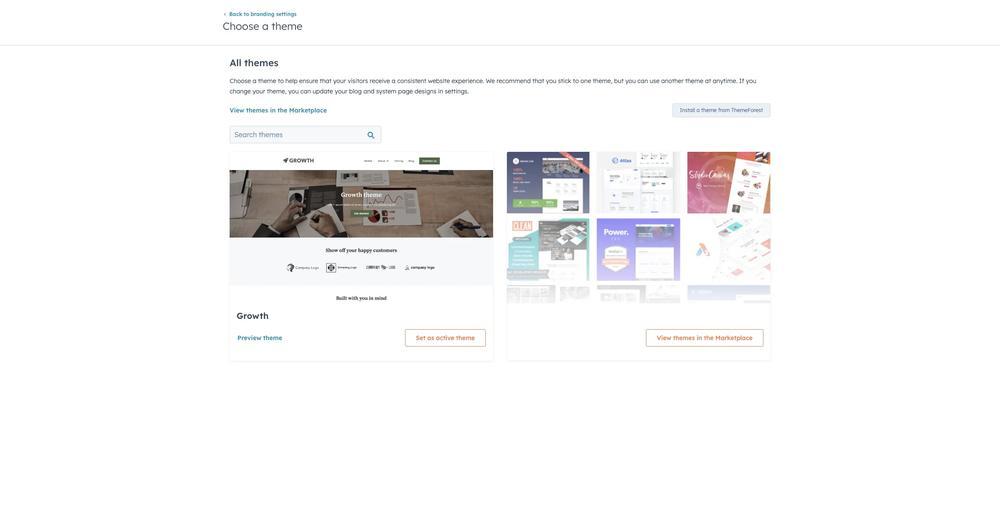 Task type: locate. For each thing, give the bounding box(es) containing it.
0 horizontal spatial view
[[230, 107, 244, 114]]

0 vertical spatial marketplace
[[289, 107, 327, 114]]

theme selection page description element
[[230, 53, 771, 97]]

1 horizontal spatial view
[[657, 335, 672, 342]]

1 vertical spatial view
[[657, 335, 672, 342]]

themes for theme selection page description element
[[244, 57, 279, 69]]

install a theme from themeforest button
[[673, 104, 771, 117]]

preview image for 'growth' theme image
[[230, 152, 493, 512]]

marketplace for the right the view themes in the marketplace link
[[716, 335, 753, 342]]

choose inside the choose a theme to help ensure that your visitors receive a consistent website experience. we recommend that you stick to one theme, but you can use another theme at anytime. if you change your theme, you can update your blog and system page designs in settings.
[[230, 77, 251, 85]]

theme, down help
[[267, 88, 287, 95]]

choose down back
[[223, 20, 259, 33]]

0 horizontal spatial marketplace
[[289, 107, 327, 114]]

settings
[[276, 11, 297, 17]]

1 vertical spatial in
[[270, 107, 276, 114]]

1 horizontal spatial theme,
[[593, 77, 613, 85]]

theme right active
[[456, 335, 475, 342]]

1 vertical spatial the
[[704, 335, 714, 342]]

0 vertical spatial themes
[[244, 57, 279, 69]]

1 horizontal spatial the
[[704, 335, 714, 342]]

designs
[[415, 88, 437, 95]]

1 horizontal spatial in
[[438, 88, 443, 95]]

theme down 'settings'
[[272, 20, 303, 33]]

0 vertical spatial view themes in the marketplace
[[230, 107, 327, 114]]

themes for the top the view themes in the marketplace link
[[246, 107, 268, 114]]

1 vertical spatial view themes in the marketplace link
[[646, 330, 764, 347]]

can
[[638, 77, 648, 85], [301, 88, 311, 95]]

2 horizontal spatial in
[[697, 335, 703, 342]]

preview theme
[[238, 335, 282, 342]]

you down help
[[288, 88, 299, 95]]

experience.
[[452, 77, 484, 85]]

theme,
[[593, 77, 613, 85], [267, 88, 287, 95]]

theme, left but
[[593, 77, 613, 85]]

1 horizontal spatial to
[[278, 77, 284, 85]]

view themes in the marketplace
[[230, 107, 327, 114], [657, 335, 753, 342]]

settings.
[[445, 88, 469, 95]]

marketplace
[[289, 107, 327, 114], [716, 335, 753, 342]]

1 vertical spatial view themes in the marketplace
[[657, 335, 753, 342]]

1 vertical spatial theme,
[[267, 88, 287, 95]]

a
[[262, 20, 269, 33], [253, 77, 257, 85], [392, 77, 396, 85], [697, 107, 700, 114]]

a inside button
[[697, 107, 700, 114]]

theme
[[272, 20, 303, 33], [258, 77, 276, 85], [686, 77, 704, 85], [702, 107, 717, 114], [263, 335, 282, 342], [456, 335, 475, 342]]

view
[[230, 107, 244, 114], [657, 335, 672, 342]]

0 vertical spatial in
[[438, 88, 443, 95]]

that up "update"
[[320, 77, 332, 85]]

if
[[740, 77, 745, 85]]

your left 'blog'
[[335, 88, 348, 95]]

active
[[436, 335, 455, 342]]

stick
[[558, 77, 572, 85]]

back
[[229, 11, 242, 17]]

that right recommend
[[533, 77, 544, 85]]

to left the one
[[573, 77, 579, 85]]

to
[[244, 11, 249, 17], [278, 77, 284, 85], [573, 77, 579, 85]]

0 vertical spatial can
[[638, 77, 648, 85]]

your
[[333, 77, 346, 85], [253, 88, 265, 95], [335, 88, 348, 95]]

0 horizontal spatial the
[[278, 107, 287, 114]]

a right the install
[[697, 107, 700, 114]]

0 horizontal spatial in
[[270, 107, 276, 114]]

a down all themes
[[253, 77, 257, 85]]

a up system at the left of page
[[392, 77, 396, 85]]

1 horizontal spatial view themes in the marketplace link
[[646, 330, 764, 347]]

your left 'visitors'
[[333, 77, 346, 85]]

that
[[320, 77, 332, 85], [533, 77, 544, 85]]

ensure
[[299, 77, 318, 85]]

a for choose a theme to help ensure that your visitors receive a consistent website experience. we recommend that you stick to one theme, but you can use another theme at anytime. if you change your theme, you can update your blog and system page designs in settings.
[[253, 77, 257, 85]]

themes inside theme selection page description element
[[244, 57, 279, 69]]

1 horizontal spatial view themes in the marketplace
[[657, 335, 753, 342]]

branding
[[251, 11, 275, 17]]

0 horizontal spatial theme,
[[267, 88, 287, 95]]

2 horizontal spatial to
[[573, 77, 579, 85]]

1 vertical spatial marketplace
[[716, 335, 753, 342]]

marketplace for the top the view themes in the marketplace link
[[289, 107, 327, 114]]

1 vertical spatial choose
[[230, 77, 251, 85]]

0 vertical spatial view
[[230, 107, 244, 114]]

to left help
[[278, 77, 284, 85]]

can down ensure
[[301, 88, 311, 95]]

choose up change
[[230, 77, 251, 85]]

0 horizontal spatial view themes in the marketplace
[[230, 107, 327, 114]]

and
[[364, 88, 375, 95]]

the
[[278, 107, 287, 114], [704, 335, 714, 342]]

2 vertical spatial themes
[[674, 335, 695, 342]]

2 that from the left
[[533, 77, 544, 85]]

in
[[438, 88, 443, 95], [270, 107, 276, 114], [697, 335, 703, 342]]

0 horizontal spatial can
[[301, 88, 311, 95]]

can left "use"
[[638, 77, 648, 85]]

view themes in the marketplace link
[[230, 107, 327, 114], [646, 330, 764, 347]]

0 horizontal spatial view themes in the marketplace link
[[230, 107, 327, 114]]

a down back to branding settings
[[262, 20, 269, 33]]

set
[[416, 335, 426, 342]]

you right if
[[746, 77, 757, 85]]

at
[[705, 77, 711, 85]]

consistent
[[397, 77, 427, 85]]

to right back
[[244, 11, 249, 17]]

themes
[[244, 57, 279, 69], [246, 107, 268, 114], [674, 335, 695, 342]]

as
[[428, 335, 434, 342]]

1 vertical spatial can
[[301, 88, 311, 95]]

preview theme button
[[237, 330, 283, 347]]

choose
[[223, 20, 259, 33], [230, 77, 251, 85]]

page
[[398, 88, 413, 95]]

0 vertical spatial choose
[[223, 20, 259, 33]]

preview
[[238, 335, 262, 342]]

you
[[546, 77, 557, 85], [626, 77, 636, 85], [746, 77, 757, 85], [288, 88, 299, 95]]

2 vertical spatial in
[[697, 335, 703, 342]]

we
[[486, 77, 495, 85]]

1 horizontal spatial that
[[533, 77, 544, 85]]

1 horizontal spatial marketplace
[[716, 335, 753, 342]]

theme down all themes
[[258, 77, 276, 85]]

you right but
[[626, 77, 636, 85]]

theme left at
[[686, 77, 704, 85]]

choose for choose a theme
[[223, 20, 259, 33]]

1 vertical spatial themes
[[246, 107, 268, 114]]

you left stick
[[546, 77, 557, 85]]

0 horizontal spatial that
[[320, 77, 332, 85]]



Task type: vqa. For each thing, say whether or not it's contained in the screenshot.
tracking to the middle
no



Task type: describe. For each thing, give the bounding box(es) containing it.
anytime.
[[713, 77, 738, 85]]

install a theme from themeforest
[[680, 107, 763, 114]]

receive
[[370, 77, 390, 85]]

visitors
[[348, 77, 368, 85]]

0 vertical spatial theme,
[[593, 77, 613, 85]]

set as active theme
[[416, 335, 475, 342]]

all
[[230, 57, 242, 69]]

1 that from the left
[[320, 77, 332, 85]]

in for the right the view themes in the marketplace link
[[697, 335, 703, 342]]

0 vertical spatial view themes in the marketplace link
[[230, 107, 327, 114]]

themes for the right the view themes in the marketplace link
[[674, 335, 695, 342]]

recommend
[[497, 77, 531, 85]]

system
[[376, 88, 397, 95]]

set as active theme button
[[405, 330, 486, 347]]

blog
[[349, 88, 362, 95]]

all themes
[[230, 57, 279, 69]]

in for the top the view themes in the marketplace link
[[270, 107, 276, 114]]

theme inside button
[[456, 335, 475, 342]]

change
[[230, 88, 251, 95]]

from
[[719, 107, 730, 114]]

update
[[313, 88, 333, 95]]

choose for choose a theme to help ensure that your visitors receive a consistent website experience. we recommend that you stick to one theme, but you can use another theme at anytime. if you change your theme, you can update your blog and system page designs in settings.
[[230, 77, 251, 85]]

but
[[614, 77, 624, 85]]

theme right the preview
[[263, 335, 282, 342]]

view themes in the marketplace for the top the view themes in the marketplace link
[[230, 107, 327, 114]]

back to branding settings link
[[223, 11, 297, 17]]

0 vertical spatial the
[[278, 107, 287, 114]]

in inside the choose a theme to help ensure that your visitors receive a consistent website experience. we recommend that you stick to one theme, but you can use another theme at anytime. if you change your theme, you can update your blog and system page designs in settings.
[[438, 88, 443, 95]]

your right change
[[253, 88, 265, 95]]

use
[[650, 77, 660, 85]]

website
[[428, 77, 450, 85]]

a for choose a theme
[[262, 20, 269, 33]]

choose a theme to help ensure that your visitors receive a consistent website experience. we recommend that you stick to one theme, but you can use another theme at anytime. if you change your theme, you can update your blog and system page designs in settings.
[[230, 77, 757, 95]]

view for the top the view themes in the marketplace link
[[230, 107, 244, 114]]

back to branding settings
[[229, 11, 297, 17]]

help
[[286, 77, 298, 85]]

themeforest
[[732, 107, 763, 114]]

one
[[581, 77, 591, 85]]

a for install a theme from themeforest
[[697, 107, 700, 114]]

view for the right the view themes in the marketplace link
[[657, 335, 672, 342]]

choose a theme
[[223, 20, 303, 33]]

1 horizontal spatial can
[[638, 77, 648, 85]]

0 horizontal spatial to
[[244, 11, 249, 17]]

view themes in the marketplace for the right the view themes in the marketplace link
[[657, 335, 753, 342]]

install
[[680, 107, 695, 114]]

growth
[[237, 311, 269, 322]]

another
[[662, 77, 684, 85]]

theme search bar search field
[[230, 126, 382, 143]]

theme left from
[[702, 107, 717, 114]]



